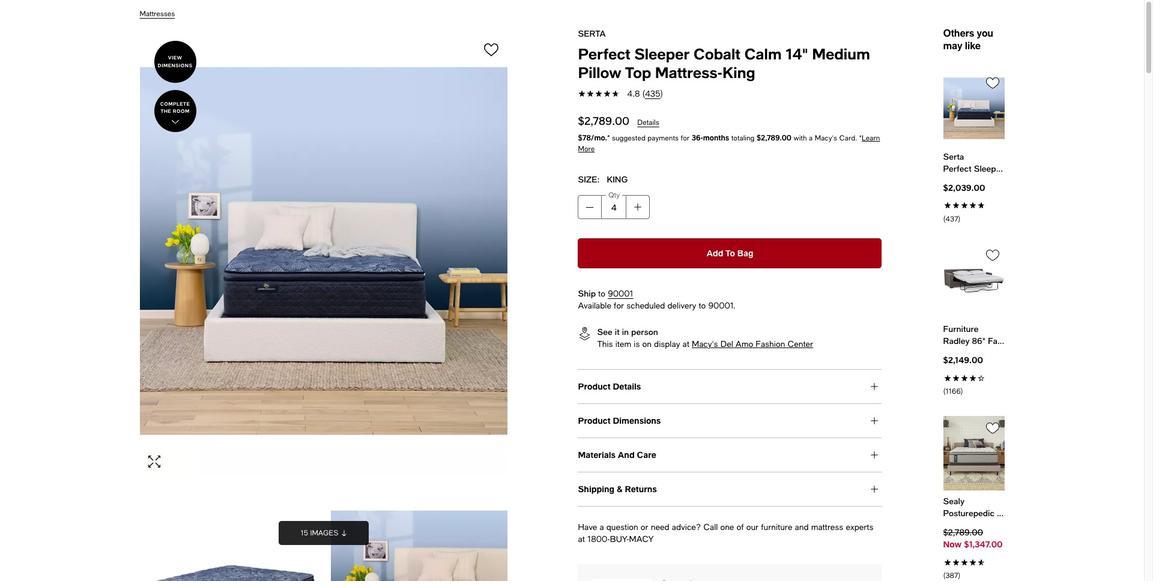 Task type: vqa. For each thing, say whether or not it's contained in the screenshot.
Others you may like
yes



Task type: locate. For each thing, give the bounding box(es) containing it.
0 vertical spatial king
[[723, 64, 756, 81]]

delivery
[[668, 301, 697, 311]]

product details button
[[578, 370, 883, 404]]

$2,789.00 up $78/mo.*
[[578, 114, 630, 127]]

1 vertical spatial macy's
[[692, 340, 719, 349]]

product inside product details dropdown button
[[578, 382, 611, 392]]

sealy
[[944, 497, 965, 507]]

0 horizontal spatial to
[[599, 289, 606, 299]]

shipping
[[578, 484, 615, 495]]

display
[[655, 340, 681, 349]]

complete the room button
[[154, 90, 196, 132]]

bag
[[738, 248, 754, 258]]

0 horizontal spatial macy's
[[692, 340, 719, 349]]

for left 36-
[[681, 134, 690, 142]]

mattresses
[[140, 10, 175, 18]]

for inside $78/mo.* suggested payments for 36-months totaling $2,789.00 with a macy's card.           *
[[681, 134, 690, 142]]

full screen image
[[147, 455, 162, 470]]

$2,789.00 inside $2,789.00 now $1,347.00
[[944, 528, 984, 538]]

experts
[[846, 523, 874, 532]]

view
[[168, 55, 182, 61]]

at right display
[[683, 340, 690, 349]]

perfect sleeper cobalt calm 14" medium pillow top mattress-king
[[578, 45, 871, 81]]

king up qty on the right top
[[607, 174, 628, 185]]

in
[[622, 327, 629, 337]]

0 vertical spatial a
[[810, 134, 813, 142]]

details up product dimensions at the right of the page
[[613, 382, 641, 392]]

materials and care
[[578, 450, 657, 460]]

serta link
[[944, 151, 1005, 175]]

product up product dimensions at the right of the page
[[578, 382, 611, 392]]

see it in person this item is on display at macy's del amo fashion center
[[598, 327, 814, 349]]

for
[[681, 134, 690, 142], [614, 301, 625, 311]]

1 vertical spatial king
[[607, 174, 628, 185]]

totaling
[[732, 134, 755, 142]]

Qty number field
[[603, 195, 627, 219]]

posturepedic silver pine 15 image
[[944, 416, 1005, 491]]

1 vertical spatial at
[[578, 535, 585, 545]]

serta button
[[578, 28, 606, 38]]

size:
[[578, 174, 600, 185]]

2 product from the top
[[578, 416, 611, 426]]

0 horizontal spatial serta
[[578, 28, 606, 38]]

a right with
[[810, 134, 813, 142]]

&
[[617, 484, 623, 495]]

dimensions up care in the right of the page
[[613, 416, 661, 426]]

ship to 90001 available for scheduled delivery to 90001.
[[578, 288, 736, 311]]

1 vertical spatial to
[[699, 301, 706, 311]]

0 horizontal spatial for
[[614, 301, 625, 311]]

details inside dropdown button
[[613, 382, 641, 392]]

at inside see it in person this item is on display at macy's del amo fashion center
[[683, 340, 690, 349]]

1 vertical spatial for
[[614, 301, 625, 311]]

to
[[599, 289, 606, 299], [699, 301, 706, 311]]

1 horizontal spatial at
[[683, 340, 690, 349]]

*
[[860, 134, 862, 142]]

a up 1800-
[[600, 523, 604, 532]]

1 horizontal spatial macy's
[[815, 134, 838, 142]]

$2,039.00
[[944, 183, 986, 193]]

product up "materials"
[[578, 416, 611, 426]]

is
[[634, 340, 640, 349]]

$78/mo.* suggested payments for 36-months totaling $2,789.00 with a macy's card.           *
[[578, 133, 862, 142]]

view dimensions button
[[154, 41, 196, 83]]

0 horizontal spatial dimensions
[[158, 63, 193, 69]]

to left 90001.
[[699, 301, 706, 311]]

0 vertical spatial for
[[681, 134, 690, 142]]

2 horizontal spatial $2,789.00
[[944, 528, 984, 538]]

have a question or need advice? call one of our furniture and mattress experts at 1800-buy-macy
[[578, 523, 874, 545]]

view dimensions
[[158, 55, 193, 69]]

king down cobalt at the top right
[[723, 64, 756, 81]]

a inside have a question or need advice? call one of our furniture and mattress experts at 1800-buy-macy
[[600, 523, 604, 532]]

on
[[643, 340, 652, 349]]

)
[[661, 89, 664, 99]]

1 horizontal spatial dimensions
[[613, 416, 661, 426]]

perfect
[[578, 45, 631, 63]]

$2,789.00
[[578, 114, 630, 127], [757, 133, 792, 142], [944, 528, 984, 538]]

details up payments
[[638, 118, 660, 127]]

item
[[616, 340, 632, 349]]

serta up the "$2,039.00"
[[944, 151, 965, 162]]

serta - perfect sleeper cobalt calm 14" medium pillow top mattress-king image
[[140, 26, 508, 476], [140, 491, 316, 582], [331, 491, 508, 582]]

dimensions for view
[[158, 63, 193, 69]]

1 horizontal spatial for
[[681, 134, 690, 142]]

product for product details
[[578, 382, 611, 392]]

room
[[173, 108, 190, 114]]

macy's for person
[[692, 340, 719, 349]]

months
[[704, 133, 730, 142]]

macy's inside see it in person this item is on display at macy's del amo fashion center
[[692, 340, 719, 349]]

mattresses button
[[140, 10, 175, 18]]

dimensions inside button
[[158, 63, 193, 69]]

dimensions down view
[[158, 63, 193, 69]]

0 horizontal spatial at
[[578, 535, 585, 545]]

now
[[944, 540, 962, 550]]

tab list
[[578, 370, 883, 507]]

36-
[[692, 133, 704, 142]]

0 vertical spatial dimensions
[[158, 63, 193, 69]]

(387)
[[944, 572, 961, 581]]

1 vertical spatial dimensions
[[613, 416, 661, 426]]

0 vertical spatial at
[[683, 340, 690, 349]]

1 horizontal spatial king
[[723, 64, 756, 81]]

macy's left del
[[692, 340, 719, 349]]

435
[[646, 89, 661, 99]]

king
[[723, 64, 756, 81], [607, 174, 628, 185]]

2 vertical spatial $2,789.00
[[944, 528, 984, 538]]

$2,789.00 left with
[[757, 133, 792, 142]]

a
[[810, 134, 813, 142], [600, 523, 604, 532]]

0 vertical spatial $2,789.00
[[578, 114, 630, 127]]

macy's
[[815, 134, 838, 142], [692, 340, 719, 349]]

$2,149.00
[[944, 355, 984, 365]]

1 product from the top
[[578, 382, 611, 392]]

mattress
[[812, 523, 844, 532]]

product inside product dimensions dropdown button
[[578, 416, 611, 426]]

$2,789.00 for $2,789.00 now $1,347.00
[[944, 528, 984, 538]]

need
[[651, 523, 670, 532]]

at down have
[[578, 535, 585, 545]]

tab list containing product details
[[578, 370, 883, 507]]

product details
[[578, 382, 641, 392]]

at
[[683, 340, 690, 349], [578, 535, 585, 545]]

0 vertical spatial macy's
[[815, 134, 838, 142]]

king inside perfect sleeper cobalt calm 14" medium pillow top mattress-king
[[723, 64, 756, 81]]

furniture link
[[944, 323, 1005, 347]]

buy-
[[610, 535, 630, 545]]

macy's left card.
[[815, 134, 838, 142]]

sleeper
[[635, 45, 690, 63]]

radley 86 image
[[944, 244, 1005, 319]]

0 vertical spatial serta
[[578, 28, 606, 38]]

dimensions inside dropdown button
[[613, 416, 661, 426]]

you
[[978, 27, 994, 38]]

0 vertical spatial product
[[578, 382, 611, 392]]

1800-
[[588, 535, 610, 545]]

like
[[966, 40, 981, 51]]

1 vertical spatial details
[[613, 382, 641, 392]]

1 vertical spatial $2,789.00
[[757, 133, 792, 142]]

1 vertical spatial product
[[578, 416, 611, 426]]

$2,789.00 up now
[[944, 528, 984, 538]]

for down 90001
[[614, 301, 625, 311]]

0 horizontal spatial a
[[600, 523, 604, 532]]

del
[[721, 340, 734, 349]]

macy's inside $78/mo.* suggested payments for 36-months totaling $2,789.00 with a macy's card.           *
[[815, 134, 838, 142]]

(1166)
[[944, 387, 964, 396]]

dimensions
[[158, 63, 193, 69], [613, 416, 661, 426]]

macy's for for
[[815, 134, 838, 142]]

serta inside carousel element
[[944, 151, 965, 162]]

serta up perfect
[[578, 28, 606, 38]]

1 vertical spatial serta
[[944, 151, 965, 162]]

0 horizontal spatial $2,789.00
[[578, 114, 630, 127]]

to up available in the bottom of the page
[[599, 289, 606, 299]]

$78/mo.*
[[578, 133, 610, 142]]

suggested
[[612, 134, 646, 142]]

1 horizontal spatial a
[[810, 134, 813, 142]]

1 horizontal spatial serta
[[944, 151, 965, 162]]

1 vertical spatial a
[[600, 523, 604, 532]]

details
[[638, 118, 660, 127], [613, 382, 641, 392]]

mattress-
[[656, 64, 723, 81]]



Task type: describe. For each thing, give the bounding box(es) containing it.
perfect sleeper cobalt calm 14 image
[[944, 71, 1005, 146]]

4.746 out of 5 rating with 437 reviews image
[[944, 199, 1005, 224]]

at inside have a question or need advice? call one of our furniture and mattress experts at 1800-buy-macy
[[578, 535, 585, 545]]

perfect sleeper cobalt calm 14" medium pillow top mattress-king group
[[133, 26, 1005, 582]]

all the information about perfect sleeper cobalt calm 14" medium pillow top mattress-king region
[[128, 7, 1017, 582]]

tab list inside perfect sleeper cobalt calm 14" medium pillow top mattress-king group
[[578, 370, 883, 507]]

cobalt
[[694, 45, 741, 63]]

add
[[707, 248, 724, 258]]

or
[[641, 523, 649, 532]]

14"
[[786, 45, 809, 63]]

materials and care button
[[578, 439, 883, 472]]

$2,789.00 for $2,789.00
[[578, 114, 630, 127]]

(
[[643, 89, 646, 99]]

product dimensions button
[[578, 404, 883, 438]]

the
[[161, 108, 171, 114]]

1 horizontal spatial $2,789.00
[[757, 133, 792, 142]]

0 vertical spatial details
[[638, 118, 660, 127]]

furniture
[[944, 324, 979, 334]]

amo
[[736, 340, 754, 349]]

available
[[578, 301, 612, 311]]

add to list image
[[484, 42, 499, 57]]

dimensions for product
[[613, 416, 661, 426]]

perfect sleeper cobalt cal... image
[[593, 579, 653, 582]]

4.8 ( 435 )
[[628, 89, 664, 99]]

macy's del amo fashion center link
[[692, 340, 814, 349]]

see
[[598, 327, 613, 337]]

card.
[[840, 134, 858, 142]]

others
[[944, 27, 975, 38]]

perfect sleeper cobalt calm 14" medium pillow top mattress-king heading
[[578, 44, 883, 82]]

may
[[944, 40, 963, 51]]

our
[[747, 523, 759, 532]]

pillow
[[578, 64, 622, 81]]

4.8
[[628, 89, 640, 99]]

details link
[[638, 118, 660, 127]]

add to bag button
[[578, 239, 883, 269]]

materials
[[578, 450, 616, 460]]

1 horizontal spatial to
[[699, 301, 706, 311]]

shipping & returns
[[578, 484, 657, 495]]

with
[[794, 134, 807, 142]]

product for product dimensions
[[578, 416, 611, 426]]

shipping & returns button
[[578, 473, 883, 507]]

a inside $78/mo.* suggested payments for 36-months totaling $2,789.00 with a macy's card.           *
[[810, 134, 813, 142]]

learn more
[[578, 134, 881, 153]]

$2,789.00 now $1,347.00
[[944, 528, 1003, 550]]

medium
[[813, 45, 871, 63]]

fashion
[[756, 340, 786, 349]]

0 horizontal spatial king
[[607, 174, 628, 185]]

90001
[[608, 289, 634, 299]]

scheduled
[[627, 301, 666, 311]]

$1,347.00
[[965, 540, 1003, 550]]

question
[[607, 523, 639, 532]]

more
[[578, 145, 595, 153]]

care
[[637, 450, 657, 460]]

complete the room
[[160, 101, 190, 114]]

of
[[737, 523, 744, 532]]

this
[[598, 340, 613, 349]]

calm
[[745, 45, 782, 63]]

center
[[788, 340, 814, 349]]

have
[[578, 523, 598, 532]]

4.3705 out of 5 rating with 1166 reviews image
[[944, 371, 1005, 397]]

complete
[[160, 101, 190, 107]]

top
[[626, 64, 652, 81]]

4.6305 out of 5 rating with 387 reviews image
[[944, 556, 1005, 582]]

it
[[615, 327, 620, 337]]

call
[[704, 523, 718, 532]]

returns
[[625, 484, 657, 495]]

and
[[618, 450, 635, 460]]

ship
[[578, 288, 596, 299]]

furniture
[[762, 523, 793, 532]]

advice?
[[672, 523, 701, 532]]

learn more button
[[578, 134, 881, 153]]

for inside the ship to 90001 available for scheduled delivery to 90001.
[[614, 301, 625, 311]]

90001.
[[709, 301, 736, 311]]

payments
[[648, 134, 679, 142]]

product dimensions
[[578, 416, 661, 426]]

sealy link
[[944, 496, 1005, 520]]

carousel element
[[944, 52, 1005, 582]]

0 vertical spatial to
[[599, 289, 606, 299]]

qty
[[609, 191, 620, 200]]

add to bag
[[707, 248, 754, 258]]

to
[[726, 248, 736, 258]]

person
[[632, 327, 659, 337]]

and
[[795, 523, 809, 532]]

macy
[[630, 535, 654, 545]]

one
[[721, 523, 735, 532]]



